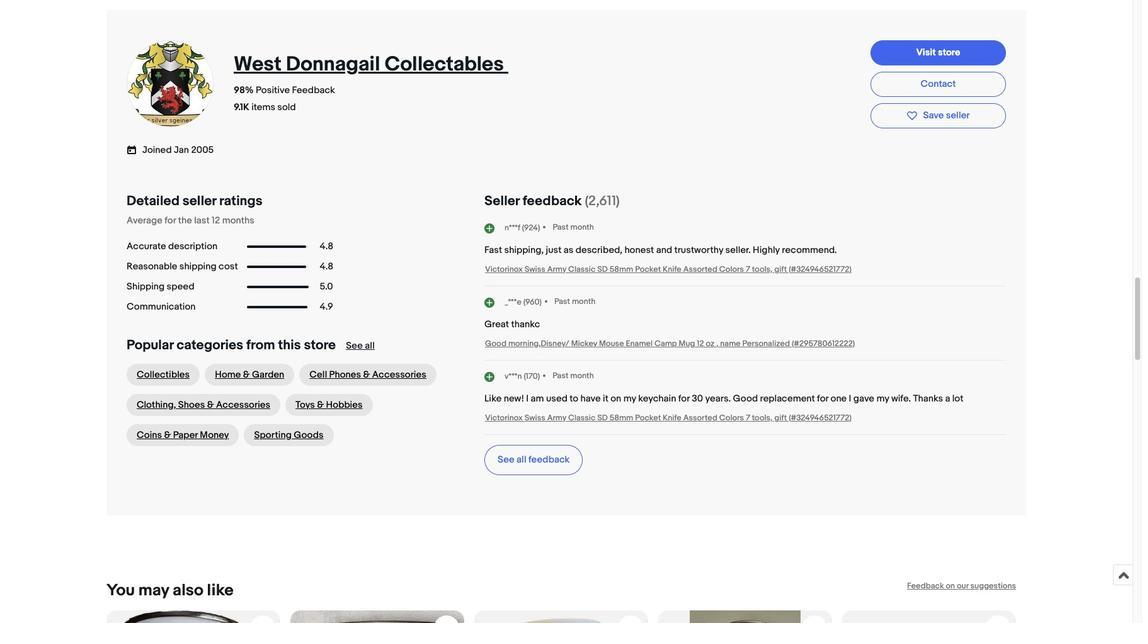 Task type: describe. For each thing, give the bounding box(es) containing it.
wife.
[[892, 393, 911, 405]]

popular categories from this store
[[127, 338, 336, 354]]

9.1k
[[234, 102, 249, 114]]

west donnagail collectables link
[[234, 52, 509, 77]]

jan
[[174, 144, 189, 156]]

victorinox swiss army classic sd 58mm pocket knife assorted colors 7 tools, gift (#324946521772) for it
[[485, 413, 852, 423]]

(924)
[[522, 223, 540, 233]]

past for new!
[[553, 371, 569, 381]]

collectables
[[385, 52, 504, 77]]

past for thankc
[[554, 297, 570, 307]]

garden
[[252, 369, 284, 381]]

cost
[[219, 261, 238, 273]]

enamel
[[626, 339, 653, 349]]

accessories for cell phones & accessories
[[372, 369, 427, 381]]

shoes
[[178, 399, 205, 411]]

2 my from the left
[[877, 393, 889, 405]]

past month for shipping,
[[553, 223, 594, 233]]

0 horizontal spatial for
[[165, 215, 176, 227]]

_***e
[[505, 298, 522, 308]]

gift for recommend.
[[775, 264, 787, 275]]

98%
[[234, 85, 254, 96]]

like
[[485, 393, 502, 405]]

& for paper
[[164, 430, 171, 441]]

hobbies
[[326, 399, 363, 411]]

save seller
[[923, 110, 970, 122]]

just
[[546, 244, 562, 256]]

collectibles link
[[127, 364, 200, 386]]

0 vertical spatial on
[[611, 393, 622, 405]]

feedback on our suggestions
[[907, 581, 1016, 591]]

knife for it
[[663, 413, 682, 423]]

past for shipping,
[[553, 223, 569, 233]]

you
[[106, 581, 135, 601]]

assorted for my
[[683, 413, 718, 423]]

west donnagail collectables image
[[128, 40, 213, 128]]

past month for new!
[[553, 371, 594, 381]]

1 vertical spatial good
[[733, 393, 758, 405]]

2 i from the left
[[849, 393, 852, 405]]

(2,611)
[[585, 193, 620, 210]]

detailed seller ratings
[[127, 193, 263, 210]]

& for garden
[[243, 369, 250, 381]]

1 vertical spatial 12
[[697, 339, 704, 349]]

reasonable shipping cost
[[127, 261, 238, 273]]

see for see all feedback
[[498, 454, 515, 466]]

(#324946521772) for fast shipping, just as described, honest and trustworthy seller. highly recommend.
[[789, 264, 852, 275]]

west donnagail collectables
[[234, 52, 504, 77]]

classic for used
[[568, 413, 596, 423]]

0 vertical spatial feedback
[[523, 193, 582, 210]]

highly
[[753, 244, 780, 256]]

oz
[[706, 339, 715, 349]]

categories
[[177, 338, 243, 354]]

knife for trustworthy
[[663, 264, 682, 275]]

cell phones & accessories link
[[299, 364, 437, 386]]

army for am
[[547, 413, 567, 423]]

58mm for and
[[610, 264, 633, 275]]

7 for keychain
[[746, 413, 750, 423]]

cell
[[310, 369, 327, 381]]

1 i from the left
[[526, 393, 529, 405]]

reasonable
[[127, 261, 177, 273]]

also
[[173, 581, 203, 601]]

west
[[234, 52, 282, 77]]

one
[[831, 393, 847, 405]]

month for shipping,
[[571, 223, 594, 233]]

0 vertical spatial store
[[938, 46, 961, 58]]

feedback inside see all feedback "link"
[[529, 454, 570, 466]]

assorted for highly
[[683, 264, 718, 275]]

fast
[[485, 244, 502, 256]]

7 for recommend.
[[746, 264, 750, 275]]

name
[[720, 339, 741, 349]]

our
[[957, 581, 969, 591]]

see all feedback link
[[485, 445, 583, 476]]

& right the shoes
[[207, 399, 214, 411]]

contact link
[[871, 72, 1006, 97]]

fast shipping, just as described, honest and trustworthy seller. highly recommend.
[[485, 244, 837, 256]]

may
[[138, 581, 169, 601]]

colors for recommend.
[[719, 264, 744, 275]]

(#324946521772) for like new! i am used to have it on my keychain for 30 years. good replacement for one i gave my wife. thanks a lot
[[789, 413, 852, 423]]

collectibles
[[137, 369, 190, 381]]

feedback inside 98% positive feedback 9.1k items sold
[[292, 85, 335, 96]]

coins & paper money
[[137, 430, 229, 441]]

gave
[[854, 393, 875, 405]]

mug
[[679, 339, 695, 349]]

recommend.
[[782, 244, 837, 256]]

months
[[222, 215, 255, 227]]

toys & hobbies link
[[286, 394, 373, 416]]

2005
[[191, 144, 214, 156]]

2 horizontal spatial for
[[817, 393, 829, 405]]

goods
[[294, 430, 324, 441]]

see all
[[346, 340, 375, 352]]

from
[[246, 338, 275, 354]]

detailed
[[127, 193, 180, 210]]

lot
[[953, 393, 964, 405]]

shipping
[[127, 281, 165, 293]]

save
[[923, 110, 944, 122]]

shipping,
[[504, 244, 544, 256]]

tools, for recommend.
[[752, 264, 773, 275]]

5.0
[[320, 281, 333, 293]]

keychain
[[638, 393, 676, 405]]

clothing,
[[137, 399, 176, 411]]

pocket for it
[[635, 413, 661, 423]]

sold
[[277, 102, 296, 114]]

as
[[564, 244, 574, 256]]

thanks
[[913, 393, 943, 405]]

visit
[[917, 46, 936, 58]]

_***e (960)
[[505, 298, 542, 308]]

used
[[546, 393, 568, 405]]

good morning,disney/ mickey mouse enamel camp mug 12 oz , name personalized (#295780612222)
[[485, 339, 855, 349]]

0 horizontal spatial 12
[[212, 215, 220, 227]]

toys
[[296, 399, 315, 411]]

see for see all
[[346, 340, 363, 352]]

4.8 for accurate description
[[320, 241, 333, 253]]

n***f
[[505, 223, 520, 233]]

seller for detailed
[[183, 193, 216, 210]]

,
[[717, 339, 719, 349]]

0 horizontal spatial good
[[485, 339, 507, 349]]



Task type: vqa. For each thing, say whether or not it's contained in the screenshot.
middle the Past month
yes



Task type: locate. For each thing, give the bounding box(es) containing it.
1 assorted from the top
[[683, 264, 718, 275]]

2 pocket from the top
[[635, 413, 661, 423]]

text__icon wrapper image
[[127, 144, 142, 156]]

1 vertical spatial tools,
[[752, 413, 773, 423]]

2 sd from the top
[[598, 413, 608, 423]]

1 horizontal spatial store
[[938, 46, 961, 58]]

sd down it
[[598, 413, 608, 423]]

good morning,disney/ mickey mouse enamel camp mug 12 oz , name personalized (#295780612222) link
[[485, 339, 855, 349]]

1 victorinox swiss army classic sd 58mm pocket knife assorted colors 7 tools, gift (#324946521772) link from the top
[[485, 264, 852, 275]]

2 knife from the top
[[663, 413, 682, 423]]

1 victorinox from the top
[[485, 264, 523, 275]]

list
[[106, 601, 1027, 624]]

& left the paper
[[164, 430, 171, 441]]

2 army from the top
[[547, 413, 567, 423]]

0 horizontal spatial store
[[304, 338, 336, 354]]

all up cell phones & accessories at left
[[365, 340, 375, 352]]

2 7 from the top
[[746, 413, 750, 423]]

new!
[[504, 393, 524, 405]]

colors down seller.
[[719, 264, 744, 275]]

1 vertical spatial feedback
[[907, 581, 944, 591]]

see down new!
[[498, 454, 515, 466]]

past
[[553, 223, 569, 233], [554, 297, 570, 307], [553, 371, 569, 381]]

0 horizontal spatial feedback
[[292, 85, 335, 96]]

month for new!
[[570, 371, 594, 381]]

0 horizontal spatial all
[[365, 340, 375, 352]]

money
[[200, 430, 229, 441]]

victorinox for new!
[[485, 413, 523, 423]]

paper
[[173, 430, 198, 441]]

victorinox swiss army classic sd 58mm pocket knife assorted colors 7 tools, gift (#324946521772) for trustworthy
[[485, 264, 852, 275]]

years.
[[705, 393, 731, 405]]

(#295780612222)
[[792, 339, 855, 349]]

seller inside button
[[946, 110, 970, 122]]

donnagail
[[286, 52, 380, 77]]

shipping speed
[[127, 281, 195, 293]]

classic down as
[[568, 264, 596, 275]]

past month up as
[[553, 223, 594, 233]]

on right it
[[611, 393, 622, 405]]

0 vertical spatial pocket
[[635, 264, 661, 275]]

2 58mm from the top
[[610, 413, 633, 423]]

sd for to
[[598, 413, 608, 423]]

army down just
[[547, 264, 567, 275]]

store
[[938, 46, 961, 58], [304, 338, 336, 354]]

past month for thankc
[[554, 297, 596, 307]]

my
[[624, 393, 636, 405], [877, 393, 889, 405]]

described,
[[576, 244, 623, 256]]

store right visit
[[938, 46, 961, 58]]

honest
[[625, 244, 654, 256]]

& right toys
[[317, 399, 324, 411]]

accurate
[[127, 241, 166, 253]]

classic for described,
[[568, 264, 596, 275]]

camp
[[655, 339, 677, 349]]

1 vertical spatial knife
[[663, 413, 682, 423]]

home & garden link
[[205, 364, 294, 386]]

accessories for clothing, shoes & accessories
[[216, 399, 270, 411]]

1 vertical spatial pocket
[[635, 413, 661, 423]]

0 horizontal spatial accessories
[[216, 399, 270, 411]]

for left 30
[[679, 393, 690, 405]]

all inside "link"
[[517, 454, 527, 466]]

1 vertical spatial see
[[498, 454, 515, 466]]

58mm
[[610, 264, 633, 275], [610, 413, 633, 423]]

description
[[168, 241, 218, 253]]

2 colors from the top
[[719, 413, 744, 423]]

swiss down shipping,
[[525, 264, 546, 275]]

0 vertical spatial swiss
[[525, 264, 546, 275]]

my left wife.
[[877, 393, 889, 405]]

0 vertical spatial accessories
[[372, 369, 427, 381]]

1 pocket from the top
[[635, 264, 661, 275]]

2 victorinox swiss army classic sd 58mm pocket knife assorted colors 7 tools, gift (#324946521772) from the top
[[485, 413, 852, 423]]

1 knife from the top
[[663, 264, 682, 275]]

2 vertical spatial month
[[570, 371, 594, 381]]

1 vertical spatial sd
[[598, 413, 608, 423]]

0 vertical spatial seller
[[946, 110, 970, 122]]

knife
[[663, 264, 682, 275], [663, 413, 682, 423]]

victorinox down new!
[[485, 413, 523, 423]]

classic down to
[[568, 413, 596, 423]]

thankc
[[511, 319, 540, 331]]

past up used
[[553, 371, 569, 381]]

assorted down 30
[[683, 413, 718, 423]]

i left "am"
[[526, 393, 529, 405]]

for left one
[[817, 393, 829, 405]]

victorinox swiss army classic sd 58mm pocket knife assorted colors 7 tools, gift (#324946521772) link for it
[[485, 413, 852, 423]]

1 horizontal spatial see
[[498, 454, 515, 466]]

past month up to
[[553, 371, 594, 381]]

great thankc
[[485, 319, 540, 331]]

1 horizontal spatial for
[[679, 393, 690, 405]]

1 7 from the top
[[746, 264, 750, 275]]

good right years.
[[733, 393, 758, 405]]

see all link
[[346, 340, 375, 352]]

for left the
[[165, 215, 176, 227]]

1 vertical spatial 7
[[746, 413, 750, 423]]

1 horizontal spatial on
[[946, 581, 955, 591]]

(#324946521772) down recommend.
[[789, 264, 852, 275]]

1 army from the top
[[547, 264, 567, 275]]

1 vertical spatial gift
[[775, 413, 787, 423]]

1 vertical spatial army
[[547, 413, 567, 423]]

1 victorinox swiss army classic sd 58mm pocket knife assorted colors 7 tools, gift (#324946521772) from the top
[[485, 264, 852, 275]]

have
[[581, 393, 601, 405]]

victorinox swiss army classic sd 58mm pocket knife assorted colors 7 tools, gift (#324946521772) link for trustworthy
[[485, 264, 852, 275]]

replacement
[[760, 393, 815, 405]]

(170)
[[524, 372, 540, 382]]

1 vertical spatial 4.8
[[320, 261, 333, 273]]

0 horizontal spatial my
[[624, 393, 636, 405]]

see up the phones
[[346, 340, 363, 352]]

all for see all feedback
[[517, 454, 527, 466]]

1 tools, from the top
[[752, 264, 773, 275]]

0 horizontal spatial on
[[611, 393, 622, 405]]

1 vertical spatial month
[[572, 297, 596, 307]]

i
[[526, 393, 529, 405], [849, 393, 852, 405]]

1 gift from the top
[[775, 264, 787, 275]]

see inside "link"
[[498, 454, 515, 466]]

knife down and
[[663, 264, 682, 275]]

1 my from the left
[[624, 393, 636, 405]]

0 vertical spatial sd
[[598, 264, 608, 275]]

feedback up (924)
[[523, 193, 582, 210]]

1 horizontal spatial 12
[[697, 339, 704, 349]]

4.8
[[320, 241, 333, 253], [320, 261, 333, 273]]

12 right the last
[[212, 215, 220, 227]]

0 vertical spatial knife
[[663, 264, 682, 275]]

0 vertical spatial feedback
[[292, 85, 335, 96]]

good down the great
[[485, 339, 507, 349]]

2 vertical spatial past
[[553, 371, 569, 381]]

1 classic from the top
[[568, 264, 596, 275]]

coins
[[137, 430, 162, 441]]

army for as
[[547, 264, 567, 275]]

toys & hobbies
[[296, 399, 363, 411]]

0 vertical spatial (#324946521772)
[[789, 264, 852, 275]]

items
[[252, 102, 275, 114]]

1 vertical spatial on
[[946, 581, 955, 591]]

0 vertical spatial past month
[[553, 223, 594, 233]]

swiss for just
[[525, 264, 546, 275]]

1 vertical spatial colors
[[719, 413, 744, 423]]

gift
[[775, 264, 787, 275], [775, 413, 787, 423]]

to
[[570, 393, 579, 405]]

tools, down replacement
[[752, 413, 773, 423]]

30
[[692, 393, 703, 405]]

feedback up sold
[[292, 85, 335, 96]]

assorted
[[683, 264, 718, 275], [683, 413, 718, 423]]

1 vertical spatial victorinox
[[485, 413, 523, 423]]

1 horizontal spatial seller
[[946, 110, 970, 122]]

0 vertical spatial victorinox swiss army classic sd 58mm pocket knife assorted colors 7 tools, gift (#324946521772)
[[485, 264, 852, 275]]

visit store
[[917, 46, 961, 58]]

speed
[[167, 281, 195, 293]]

(#324946521772) down one
[[789, 413, 852, 423]]

1 vertical spatial assorted
[[683, 413, 718, 423]]

gift down highly
[[775, 264, 787, 275]]

0 vertical spatial assorted
[[683, 264, 718, 275]]

accessories down "home & garden"
[[216, 399, 270, 411]]

victorinox down 'fast' on the top left
[[485, 264, 523, 275]]

like
[[207, 581, 234, 601]]

victorinox swiss army classic sd 58mm pocket knife assorted colors 7 tools, gift (#324946521772) link down and
[[485, 264, 852, 275]]

on
[[611, 393, 622, 405], [946, 581, 955, 591]]

colors for keychain
[[719, 413, 744, 423]]

pocket down keychain
[[635, 413, 661, 423]]

0 vertical spatial good
[[485, 339, 507, 349]]

0 vertical spatial all
[[365, 340, 375, 352]]

1 horizontal spatial i
[[849, 393, 852, 405]]

1 58mm from the top
[[610, 264, 633, 275]]

4.8 for reasonable shipping cost
[[320, 261, 333, 273]]

victorinox swiss army classic sd 58mm pocket knife assorted colors 7 tools, gift (#324946521772) link down keychain
[[485, 413, 852, 423]]

personalized
[[743, 339, 790, 349]]

0 vertical spatial 12
[[212, 215, 220, 227]]

feedback down used
[[529, 454, 570, 466]]

1 vertical spatial victorinox swiss army classic sd 58mm pocket knife assorted colors 7 tools, gift (#324946521772) link
[[485, 413, 852, 423]]

v***n (170)
[[505, 372, 540, 382]]

1 vertical spatial seller
[[183, 193, 216, 210]]

seller feedback (2,611)
[[485, 193, 620, 210]]

home & garden
[[215, 369, 284, 381]]

7 down like new! i am used to have it on my keychain for 30 years. good replacement for one i gave my wife. thanks a lot at bottom
[[746, 413, 750, 423]]

average
[[127, 215, 162, 227]]

my right it
[[624, 393, 636, 405]]

feedback left our
[[907, 581, 944, 591]]

1 colors from the top
[[719, 264, 744, 275]]

month up the mickey
[[572, 297, 596, 307]]

0 vertical spatial army
[[547, 264, 567, 275]]

0 horizontal spatial i
[[526, 393, 529, 405]]

past month right (960)
[[554, 297, 596, 307]]

knife down keychain
[[663, 413, 682, 423]]

month for thankc
[[572, 297, 596, 307]]

victorinox swiss army classic sd 58mm pocket knife assorted colors 7 tools, gift (#324946521772) down keychain
[[485, 413, 852, 423]]

2 4.8 from the top
[[320, 261, 333, 273]]

0 vertical spatial gift
[[775, 264, 787, 275]]

0 horizontal spatial seller
[[183, 193, 216, 210]]

sd for honest
[[598, 264, 608, 275]]

pocket down the honest
[[635, 264, 661, 275]]

1 vertical spatial accessories
[[216, 399, 270, 411]]

victorinox for shipping,
[[485, 264, 523, 275]]

like new! i am used to have it on my keychain for 30 years. good replacement for one i gave my wife. thanks a lot
[[485, 393, 964, 405]]

(#324946521772)
[[789, 264, 852, 275], [789, 413, 852, 423]]

2 (#324946521772) from the top
[[789, 413, 852, 423]]

1 horizontal spatial all
[[517, 454, 527, 466]]

1 vertical spatial classic
[[568, 413, 596, 423]]

tools, down highly
[[752, 264, 773, 275]]

and
[[656, 244, 672, 256]]

0 vertical spatial 7
[[746, 264, 750, 275]]

sd down "described,"
[[598, 264, 608, 275]]

1 vertical spatial (#324946521772)
[[789, 413, 852, 423]]

&
[[243, 369, 250, 381], [363, 369, 370, 381], [207, 399, 214, 411], [317, 399, 324, 411], [164, 430, 171, 441]]

1 swiss from the top
[[525, 264, 546, 275]]

1 sd from the top
[[598, 264, 608, 275]]

trustworthy
[[675, 244, 724, 256]]

store up cell
[[304, 338, 336, 354]]

58mm for have
[[610, 413, 633, 423]]

0 vertical spatial classic
[[568, 264, 596, 275]]

1 vertical spatial victorinox swiss army classic sd 58mm pocket knife assorted colors 7 tools, gift (#324946521772)
[[485, 413, 852, 423]]

2 tools, from the top
[[752, 413, 773, 423]]

0 vertical spatial month
[[571, 223, 594, 233]]

victorinox
[[485, 264, 523, 275], [485, 413, 523, 423]]

i right one
[[849, 393, 852, 405]]

all down new!
[[517, 454, 527, 466]]

contact
[[921, 78, 956, 90]]

seller for save
[[946, 110, 970, 122]]

2 assorted from the top
[[683, 413, 718, 423]]

gift down replacement
[[775, 413, 787, 423]]

2 swiss from the top
[[525, 413, 546, 423]]

victorinox swiss army classic sd 58mm pocket knife assorted colors 7 tools, gift (#324946521772) link
[[485, 264, 852, 275], [485, 413, 852, 423]]

2 classic from the top
[[568, 413, 596, 423]]

am
[[531, 393, 544, 405]]

1 vertical spatial past month
[[554, 297, 596, 307]]

1 vertical spatial 58mm
[[610, 413, 633, 423]]

victorinox swiss army classic sd 58mm pocket knife assorted colors 7 tools, gift (#324946521772) down and
[[485, 264, 852, 275]]

n***f (924)
[[505, 223, 540, 233]]

1 vertical spatial swiss
[[525, 413, 546, 423]]

7 down seller.
[[746, 264, 750, 275]]

gift for keychain
[[775, 413, 787, 423]]

sporting
[[254, 430, 292, 441]]

phones
[[329, 369, 361, 381]]

positive
[[256, 85, 290, 96]]

1 horizontal spatial my
[[877, 393, 889, 405]]

0 vertical spatial 58mm
[[610, 264, 633, 275]]

month up as
[[571, 223, 594, 233]]

1 vertical spatial all
[[517, 454, 527, 466]]

month up to
[[570, 371, 594, 381]]

seller
[[946, 110, 970, 122], [183, 193, 216, 210]]

(960)
[[523, 298, 542, 308]]

swiss down "am"
[[525, 413, 546, 423]]

feedback
[[292, 85, 335, 96], [907, 581, 944, 591]]

pocket for trustworthy
[[635, 264, 661, 275]]

1 vertical spatial feedback
[[529, 454, 570, 466]]

1 4.8 from the top
[[320, 241, 333, 253]]

1 vertical spatial past
[[554, 297, 570, 307]]

2 gift from the top
[[775, 413, 787, 423]]

joined
[[142, 144, 172, 156]]

& right home on the bottom left of the page
[[243, 369, 250, 381]]

average for the last 12 months
[[127, 215, 255, 227]]

accessories down see all link
[[372, 369, 427, 381]]

0 vertical spatial victorinox
[[485, 264, 523, 275]]

shipping
[[179, 261, 217, 273]]

0 vertical spatial 4.8
[[320, 241, 333, 253]]

0 vertical spatial victorinox swiss army classic sd 58mm pocket knife assorted colors 7 tools, gift (#324946521772) link
[[485, 264, 852, 275]]

classic
[[568, 264, 596, 275], [568, 413, 596, 423]]

1 horizontal spatial accessories
[[372, 369, 427, 381]]

& right the phones
[[363, 369, 370, 381]]

1 horizontal spatial feedback
[[907, 581, 944, 591]]

1 horizontal spatial good
[[733, 393, 758, 405]]

all for see all
[[365, 340, 375, 352]]

clothing, shoes & accessories
[[137, 399, 270, 411]]

past right (960)
[[554, 297, 570, 307]]

last
[[194, 215, 210, 227]]

this
[[278, 338, 301, 354]]

sporting goods
[[254, 430, 324, 441]]

& for hobbies
[[317, 399, 324, 411]]

accessories
[[372, 369, 427, 381], [216, 399, 270, 411]]

colors down like new! i am used to have it on my keychain for 30 years. good replacement for one i gave my wife. thanks a lot at bottom
[[719, 413, 744, 423]]

visit store link
[[871, 40, 1006, 66]]

on left our
[[946, 581, 955, 591]]

2 vertical spatial past month
[[553, 371, 594, 381]]

feedback on our suggestions link
[[907, 581, 1016, 591]]

past up just
[[553, 223, 569, 233]]

0 vertical spatial past
[[553, 223, 569, 233]]

assorted down trustworthy
[[683, 264, 718, 275]]

seller up the last
[[183, 193, 216, 210]]

0 horizontal spatial see
[[346, 340, 363, 352]]

2 victorinox swiss army classic sd 58mm pocket knife assorted colors 7 tools, gift (#324946521772) link from the top
[[485, 413, 852, 423]]

0 vertical spatial see
[[346, 340, 363, 352]]

0 vertical spatial colors
[[719, 264, 744, 275]]

2 victorinox from the top
[[485, 413, 523, 423]]

month
[[571, 223, 594, 233], [572, 297, 596, 307], [570, 371, 594, 381]]

12 left oz
[[697, 339, 704, 349]]

seller.
[[726, 244, 751, 256]]

0 vertical spatial tools,
[[752, 264, 773, 275]]

seller right save
[[946, 110, 970, 122]]

army down used
[[547, 413, 567, 423]]

swiss for i
[[525, 413, 546, 423]]

1 (#324946521772) from the top
[[789, 264, 852, 275]]

98% positive feedback 9.1k items sold
[[234, 85, 335, 114]]

1 vertical spatial store
[[304, 338, 336, 354]]

home
[[215, 369, 241, 381]]

12
[[212, 215, 220, 227], [697, 339, 704, 349]]

tools, for keychain
[[752, 413, 773, 423]]

ratings
[[219, 193, 263, 210]]



